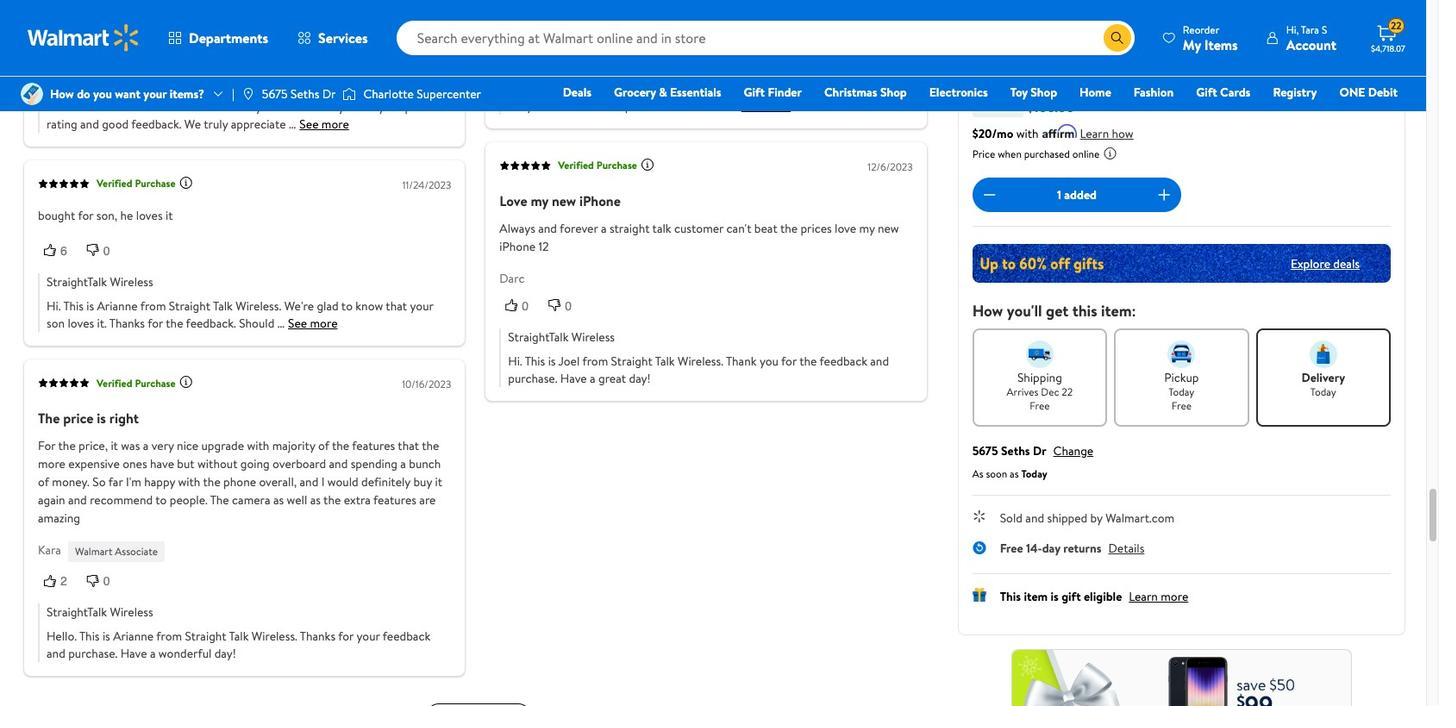 Task type: locate. For each thing, give the bounding box(es) containing it.
1 horizontal spatial purchase.
[[508, 370, 558, 387]]

thank inside straighttalk wireless hello. this is francis from walmart family mobile. thank you for your perfect rating and good feedback. we truly appreciate ...
[[305, 98, 336, 115]]

... right should
[[277, 315, 285, 332]]

straight inside straighttalk wireless hi. this is arianne from straight talk wireless. we are glad to hear that. thanks for your feedback and purchase. have a nic...
[[631, 80, 672, 97]]

&
[[659, 84, 667, 101]]

appreciate
[[231, 115, 286, 133]]

associate
[[115, 544, 158, 559]]

see down 5675 seths dr
[[300, 115, 319, 133]]

0 horizontal spatial dr
[[322, 85, 336, 103]]

0 button down the bought for son, he loves it
[[81, 242, 124, 260]]

hello. left do
[[47, 98, 77, 115]]

2 vertical spatial verified
[[97, 376, 132, 390]]

seths for 5675 seths dr change as soon as today
[[1001, 443, 1030, 460]]

0 vertical spatial purchase
[[597, 158, 637, 173]]

feedback. inside straighttalk wireless hello. this is francis from walmart family mobile. thank you for your perfect rating and good feedback. we truly appreciate ...
[[131, 115, 182, 133]]

0 horizontal spatial day!
[[215, 646, 236, 663]]

dr inside 5675 seths dr change as soon as today
[[1033, 443, 1047, 460]]

0 vertical spatial purchase.
[[625, 97, 675, 114]]

1 vertical spatial features
[[374, 492, 417, 509]]

talk left should
[[213, 298, 233, 315]]

2 hello. from the top
[[47, 628, 77, 646]]

bought
[[38, 207, 75, 224]]

affirm image
[[1043, 125, 1077, 138]]

this inside straighttalk wireless hello. this is arianne from straight talk wireless. thanks for your feedback and purchase. have a wonderful day!
[[79, 628, 100, 646]]

this for day!
[[525, 353, 545, 370]]

wireless. for we
[[697, 80, 743, 97]]

0 down son,
[[103, 244, 110, 258]]

that inside straighttalk wireless hi. this is arianne from straight talk wireless. we're glad to know that your son loves it. thanks for the feedback. should ...
[[386, 298, 407, 315]]

to down happy
[[156, 492, 167, 509]]

rating
[[47, 115, 77, 133]]

straighttalk for straighttalk wireless hi. this is arianne from straight talk wireless. we're glad to know that your son loves it. thanks for the feedback. should ...
[[47, 273, 107, 291]]

verified purchase information image up nice at left bottom
[[179, 376, 193, 389]]

verified purchase up love my new iphone
[[558, 158, 637, 173]]

see more button for we're
[[288, 315, 338, 332]]

purchase. inside straighttalk wireless hi. this is arianne from straight talk wireless. we are glad to hear that. thanks for your feedback and purchase. have a nic...
[[625, 97, 675, 114]]

0 button for 1
[[543, 24, 586, 42]]

thank inside straighttalk wireless hi. this is joel from straight talk wireless. thank you for the feedback and purchase. have a great day!
[[726, 353, 757, 370]]

0 horizontal spatial seths
[[291, 85, 319, 103]]

departments
[[189, 28, 268, 47]]

expensive
[[68, 455, 120, 473]]

0 right 4 in the top left of the page
[[103, 44, 110, 58]]

new up forever
[[552, 191, 576, 210]]

1 vertical spatial verified purchase
[[97, 176, 176, 191]]

1 vertical spatial the
[[210, 492, 229, 509]]

change button
[[1054, 443, 1094, 460]]

delivery
[[1302, 370, 1346, 387]]

verified up son,
[[97, 176, 132, 191]]

hi. left it.
[[47, 298, 61, 315]]

1 horizontal spatial shop
[[1031, 84, 1058, 101]]

that right know
[[386, 298, 407, 315]]

arianne right the son at the top of the page
[[97, 298, 138, 315]]

decrease quantity straight talk apple iphone 12, 64gb, black- prepaid smartphone [locked to straight talk], current quantity 1 image
[[980, 185, 1000, 206]]

spending
[[351, 455, 398, 473]]

with up 'people.'
[[178, 474, 200, 491]]

feedback
[[553, 97, 601, 114], [820, 353, 868, 370], [383, 628, 431, 646]]

0 horizontal spatial thanks
[[109, 315, 145, 332]]

hi. for straighttalk wireless hi. this is arianne from straight talk wireless. we are glad to hear that. thanks for your feedback and purchase. have a nic...
[[508, 80, 523, 97]]

gift left cards
[[1197, 84, 1218, 101]]

day! right wonderful in the bottom left of the page
[[215, 646, 236, 663]]

1
[[522, 26, 529, 40], [1058, 187, 1062, 204]]

0 horizontal spatial ...
[[277, 315, 285, 332]]

hi. for straighttalk wireless hi. this is arianne from straight talk wireless. we're glad to know that your son loves it. thanks for the feedback. should ...
[[47, 298, 61, 315]]

do
[[77, 85, 90, 103]]

1 horizontal spatial are
[[766, 80, 782, 97]]

hello. for rating
[[47, 98, 77, 115]]

iphone up forever
[[580, 191, 621, 210]]

the inside for the price, it was a very nice upgrade with majority of the features that the more expensive ones have but without going overboard and spending a bunch of money. so far i'm happy with the phone overall, and i would definitely buy it again and recommend to people. the camera as well as the extra features are amazing
[[210, 492, 229, 509]]

dr left change
[[1033, 443, 1047, 460]]

is left wonderful in the bottom left of the page
[[103, 628, 110, 646]]

we
[[746, 80, 763, 97], [184, 115, 201, 133]]

extra
[[344, 492, 371, 509]]

0 horizontal spatial 5675
[[262, 85, 288, 103]]

items
[[1205, 35, 1238, 54]]

2 vertical spatial arianne
[[113, 628, 154, 646]]

camera
[[232, 492, 270, 509]]

a left wonderful in the bottom left of the page
[[150, 646, 156, 663]]

1 vertical spatial to
[[341, 298, 353, 315]]

1 horizontal spatial gift
[[1197, 84, 1218, 101]]

verified purchase up right
[[97, 376, 176, 390]]

straight inside straighttalk wireless hi. this is arianne from straight talk wireless. we're glad to know that your son loves it. thanks for the feedback. should ...
[[169, 298, 210, 315]]

wireless. for we're
[[236, 298, 281, 315]]

see more down 5675 seths dr
[[300, 115, 349, 133]]

a left 'great'
[[590, 370, 596, 387]]

22 up the $4,718.07
[[1391, 18, 1402, 33]]

iphone down the always
[[500, 238, 536, 255]]

is for straighttalk wireless hi. this is arianne from straight talk wireless. we're glad to know that your son loves it. thanks for the feedback. should ...
[[87, 298, 94, 315]]

1 horizontal spatial ...
[[289, 115, 296, 133]]

is inside straighttalk wireless hi. this is arianne from straight talk wireless. we're glad to know that your son loves it. thanks for the feedback. should ...
[[87, 298, 94, 315]]

details button
[[1109, 540, 1145, 558]]

it right he
[[166, 207, 173, 224]]

0 vertical spatial thank
[[305, 98, 336, 115]]

this for truly
[[79, 98, 100, 115]]

is left want on the top
[[103, 98, 110, 115]]

my right love
[[860, 220, 875, 237]]

0 horizontal spatial to
[[156, 492, 167, 509]]

0 vertical spatial walmart
[[181, 98, 225, 115]]

intent image for shipping image
[[1026, 341, 1054, 369]]

 image
[[21, 83, 43, 105], [343, 85, 357, 103], [241, 87, 255, 101]]

a
[[707, 97, 713, 114], [601, 220, 607, 237], [590, 370, 596, 387], [143, 437, 149, 455], [401, 455, 406, 473], [150, 646, 156, 663]]

good
[[102, 115, 129, 133]]

see for thank
[[300, 115, 319, 133]]

for inside straighttalk wireless hi. this is joel from straight talk wireless. thank you for the feedback and purchase. have a great day!
[[782, 353, 797, 370]]

straighttalk for straighttalk wireless hi. this is joel from straight talk wireless. thank you for the feedback and purchase. have a great day!
[[508, 329, 569, 346]]

0 vertical spatial arianne
[[559, 80, 599, 97]]

that inside for the price, it was a very nice upgrade with majority of the features that the more expensive ones have but without going overboard and spending a bunch of money. so far i'm happy with the phone overall, and i would definitely buy it again and recommend to people. the camera as well as the extra features are amazing
[[398, 437, 419, 455]]

talk right 'great'
[[655, 353, 675, 370]]

feedback inside straighttalk wireless hi. this is joel from straight talk wireless. thank you for the feedback and purchase. have a great day!
[[820, 353, 868, 370]]

wireless up francis
[[110, 74, 153, 91]]

are inside for the price, it was a very nice upgrade with majority of the features that the more expensive ones have but without going overboard and spending a bunch of money. so far i'm happy with the phone overall, and i would definitely buy it again and recommend to people. the camera as well as the extra features are amazing
[[419, 492, 436, 509]]

... inside straighttalk wireless hi. this is arianne from straight talk wireless. we're glad to know that your son loves it. thanks for the feedback. should ...
[[277, 315, 285, 332]]

is left it.
[[87, 298, 94, 315]]

hi. inside straighttalk wireless hi. this is joel from straight talk wireless. thank you for the feedback and purchase. have a great day!
[[508, 353, 523, 370]]

purchase for right
[[135, 376, 176, 390]]

0 horizontal spatial gift
[[744, 84, 765, 101]]

0 vertical spatial thanks
[[876, 80, 911, 97]]

is left right
[[97, 409, 106, 428]]

thank for wireless.
[[726, 353, 757, 370]]

0 button up joel
[[543, 297, 586, 315]]

soon
[[986, 467, 1008, 482]]

increase quantity straight talk apple iphone 12, 64gb, black- prepaid smartphone [locked to straight talk], current quantity 1 image
[[1154, 185, 1175, 206]]

straighttalk for straighttalk wireless hi. this is arianne from straight talk wireless. we are glad to hear that. thanks for your feedback and purchase. have a nic...
[[508, 56, 569, 73]]

0 horizontal spatial feedback.
[[131, 115, 182, 133]]

straight
[[610, 220, 650, 237]]

1 horizontal spatial how
[[973, 301, 1004, 322]]

0 button down the walmart associate
[[81, 573, 124, 590]]

1 horizontal spatial 22
[[1391, 18, 1402, 33]]

wireless inside straighttalk wireless hello. this is arianne from straight talk wireless. thanks for your feedback and purchase. have a wonderful day!
[[110, 604, 153, 621]]

talk inside straighttalk wireless hi. this is arianne from straight talk wireless. we're glad to know that your son loves it. thanks for the feedback. should ...
[[213, 298, 233, 315]]

gift left finder
[[744, 84, 765, 101]]

... inside straighttalk wireless hello. this is francis from walmart family mobile. thank you for your perfect rating and good feedback. we truly appreciate ...
[[289, 115, 296, 133]]

0 vertical spatial verified
[[558, 158, 594, 173]]

verified purchase information image
[[179, 176, 193, 190]]

services
[[318, 28, 368, 47]]

0 vertical spatial we
[[746, 80, 763, 97]]

thanks inside straighttalk wireless hi. this is arianne from straight talk wireless. we are glad to hear that. thanks for your feedback and purchase. have a nic...
[[876, 80, 911, 97]]

wireless for wonderful
[[110, 604, 153, 621]]

$299.00
[[1027, 61, 1111, 94]]

0 for 0
[[565, 299, 572, 313]]

1 horizontal spatial with
[[247, 437, 269, 455]]

0 vertical spatial see more
[[300, 115, 349, 133]]

purchase up right
[[135, 376, 176, 390]]

feedback. left should
[[186, 315, 236, 332]]

this
[[525, 80, 545, 97], [79, 98, 100, 115], [63, 298, 84, 315], [525, 353, 545, 370], [1000, 589, 1021, 606], [79, 628, 100, 646]]

wireless. inside straighttalk wireless hi. this is arianne from straight talk wireless. we're glad to know that your son loves it. thanks for the feedback. should ...
[[236, 298, 281, 315]]

verified purchase information image
[[641, 158, 655, 172], [179, 376, 193, 389]]

charlotte
[[364, 85, 414, 103]]

|
[[232, 85, 234, 103]]

straighttalk wireless hi. this is joel from straight talk wireless. thank you for the feedback and purchase. have a great day!
[[508, 329, 889, 387]]

prices
[[801, 220, 832, 237]]

this left it.
[[63, 298, 84, 315]]

are down the buy
[[419, 492, 436, 509]]

6
[[60, 244, 67, 258]]

0 button right 4 in the top left of the page
[[81, 42, 124, 60]]

0 vertical spatial of
[[318, 437, 329, 455]]

feedback. right good
[[131, 115, 182, 133]]

0 horizontal spatial 1
[[522, 26, 529, 40]]

purchased
[[1025, 147, 1070, 162]]

to inside straighttalk wireless hi. this is arianne from straight talk wireless. we're glad to know that your son loves it. thanks for the feedback. should ...
[[341, 298, 353, 315]]

2 horizontal spatial have
[[677, 97, 704, 114]]

2 horizontal spatial as
[[1010, 467, 1019, 482]]

wireless for it.
[[110, 273, 153, 291]]

0 horizontal spatial of
[[38, 474, 49, 491]]

as right soon
[[1010, 467, 1019, 482]]

wireless.
[[697, 80, 743, 97], [236, 298, 281, 315], [678, 353, 724, 370], [252, 628, 297, 646]]

wireless up joel
[[572, 329, 615, 346]]

0 vertical spatial verified purchase
[[558, 158, 637, 173]]

1 vertical spatial purchase
[[135, 176, 176, 191]]

new
[[552, 191, 576, 210], [878, 220, 899, 237]]

1 vertical spatial day!
[[215, 646, 236, 663]]

your inside straighttalk wireless hi. this is arianne from straight talk wireless. we're glad to know that your son loves it. thanks for the feedback. should ...
[[410, 298, 434, 315]]

1 vertical spatial walmart
[[75, 544, 113, 559]]

is inside straighttalk wireless hello. this is francis from walmart family mobile. thank you for your perfect rating and good feedback. we truly appreciate ...
[[103, 98, 110, 115]]

1 shop from the left
[[881, 84, 907, 101]]

this left good
[[79, 98, 100, 115]]

your
[[144, 85, 167, 103], [527, 97, 550, 114], [379, 98, 402, 115], [410, 298, 434, 315], [357, 628, 380, 646]]

it right the buy
[[435, 474, 442, 491]]

0 horizontal spatial are
[[419, 492, 436, 509]]

4 button
[[38, 42, 81, 60]]

 image right |
[[241, 87, 255, 101]]

1 horizontal spatial thank
[[726, 353, 757, 370]]

1 vertical spatial feedback
[[820, 353, 868, 370]]

0 vertical spatial the
[[38, 409, 60, 428]]

mobile.
[[264, 98, 302, 115]]

have right the &
[[677, 97, 704, 114]]

1 horizontal spatial you
[[338, 98, 358, 115]]

nic...
[[716, 97, 738, 114]]

and inside straighttalk wireless hi. this is arianne from straight talk wireless. we are glad to hear that. thanks for your feedback and purchase. have a nic...
[[604, 97, 622, 114]]

free left 14- in the bottom right of the page
[[1000, 540, 1024, 558]]

1 hello. from the top
[[47, 98, 77, 115]]

purchase
[[597, 158, 637, 173], [135, 176, 176, 191], [135, 376, 176, 390]]

1 horizontal spatial the
[[210, 492, 229, 509]]

1 horizontal spatial  image
[[241, 87, 255, 101]]

1 horizontal spatial feedback
[[553, 97, 601, 114]]

1 vertical spatial hi.
[[47, 298, 61, 315]]

wireless. inside straighttalk wireless hello. this is arianne from straight talk wireless. thanks for your feedback and purchase. have a wonderful day!
[[252, 628, 297, 646]]

2 vertical spatial purchase
[[135, 376, 176, 390]]

straight for day!
[[611, 353, 653, 370]]

see for we're
[[288, 315, 307, 332]]

straighttalk down 2 at bottom left
[[47, 604, 107, 621]]

from for truly
[[153, 98, 178, 115]]

2 horizontal spatial  image
[[343, 85, 357, 103]]

arianne inside straighttalk wireless hi. this is arianne from straight talk wireless. we're glad to know that your son loves it. thanks for the feedback. should ...
[[97, 298, 138, 315]]

0 vertical spatial feedback
[[553, 97, 601, 114]]

1 horizontal spatial glad
[[785, 80, 807, 97]]

2 vertical spatial to
[[156, 492, 167, 509]]

free down pickup
[[1172, 399, 1192, 414]]

one debit walmart+
[[1340, 84, 1398, 125]]

this inside straighttalk wireless hi. this is arianne from straight talk wireless. we're glad to know that your son loves it. thanks for the feedback. should ...
[[63, 298, 84, 315]]

you for straighttalk wireless hello. this is francis from walmart family mobile. thank you for your perfect rating and good feedback. we truly appreciate ...
[[338, 98, 358, 115]]

see more for we're
[[288, 315, 338, 332]]

this left joel
[[525, 353, 545, 370]]

2 horizontal spatial thanks
[[876, 80, 911, 97]]

love
[[835, 220, 857, 237]]

wireless inside straighttalk wireless hi. this is joel from straight talk wireless. thank you for the feedback and purchase. have a great day!
[[572, 329, 615, 346]]

the
[[38, 409, 60, 428], [210, 492, 229, 509]]

your inside straighttalk wireless hello. this is arianne from straight talk wireless. thanks for your feedback and purchase. have a wonderful day!
[[357, 628, 380, 646]]

0 horizontal spatial new
[[552, 191, 576, 210]]

1 horizontal spatial day!
[[629, 370, 651, 387]]

0 button for 2
[[81, 573, 124, 590]]

from inside straighttalk wireless hi. this is joel from straight talk wireless. thank you for the feedback and purchase. have a great day!
[[583, 353, 608, 370]]

1 horizontal spatial have
[[561, 370, 587, 387]]

bought for son, he loves it
[[38, 207, 173, 224]]

verified purchase information image for right
[[179, 376, 193, 389]]

new right love
[[878, 220, 899, 237]]

hello. inside straighttalk wireless hello. this is francis from walmart family mobile. thank you for your perfect rating and good feedback. we truly appreciate ...
[[47, 98, 77, 115]]

get
[[1046, 301, 1069, 322]]

0 vertical spatial dr
[[322, 85, 336, 103]]

1 vertical spatial are
[[419, 492, 436, 509]]

verified purchase information image for iphone
[[641, 158, 655, 172]]

this for for
[[63, 298, 84, 315]]

verified purchase information image up talk
[[641, 158, 655, 172]]

for inside straighttalk wireless hi. this is arianne from straight talk wireless. we're glad to know that your son loves it. thanks for the feedback. should ...
[[148, 315, 163, 332]]

essentials
[[670, 84, 722, 101]]

0 up joel
[[565, 299, 572, 313]]

1 horizontal spatial loves
[[136, 207, 163, 224]]

is inside straighttalk wireless hi. this is arianne from straight talk wireless. we are glad to hear that. thanks for your feedback and purchase. have a nic...
[[548, 80, 556, 97]]

2 vertical spatial purchase.
[[68, 646, 118, 663]]

0 vertical spatial ...
[[289, 115, 296, 133]]

always and forever a straight talk customer can't  beat the prices love my new iphone 12
[[500, 220, 899, 255]]

features down definitely
[[374, 492, 417, 509]]

1 vertical spatial we
[[184, 115, 201, 133]]

0 horizontal spatial today
[[1022, 467, 1048, 482]]

how left do
[[50, 85, 74, 103]]

5675 inside 5675 seths dr change as soon as today
[[973, 443, 998, 460]]

the down "phone"
[[210, 492, 229, 509]]

is left deals
[[548, 80, 556, 97]]

wireless inside straighttalk wireless hello. this is francis from walmart family mobile. thank you for your perfect rating and good feedback. we truly appreciate ...
[[110, 74, 153, 91]]

this down 2 button
[[79, 628, 100, 646]]

arianne left grocery
[[559, 80, 599, 97]]

straighttalk inside straighttalk wireless hello. this is francis from walmart family mobile. thank you for your perfect rating and good feedback. we truly appreciate ...
[[47, 74, 107, 91]]

2 horizontal spatial feedback
[[820, 353, 868, 370]]

1 horizontal spatial seths
[[1001, 443, 1030, 460]]

free down 'shipping' on the right of page
[[1030, 399, 1050, 414]]

verified up right
[[97, 376, 132, 390]]

0 horizontal spatial my
[[531, 191, 549, 210]]

2 gift from the left
[[1197, 84, 1218, 101]]

Walmart Site-Wide search field
[[396, 21, 1135, 55]]

straight inside straighttalk wireless hi. this is joel from straight talk wireless. thank you for the feedback and purchase. have a great day!
[[611, 353, 653, 370]]

0 horizontal spatial feedback
[[383, 628, 431, 646]]

1 vertical spatial 22
[[1062, 385, 1073, 400]]

son
[[47, 315, 65, 332]]

1 vertical spatial thank
[[726, 353, 757, 370]]

hi. inside straighttalk wireless hi. this is arianne from straight talk wireless. we're glad to know that your son loves it. thanks for the feedback. should ...
[[47, 298, 61, 315]]

2 vertical spatial thanks
[[300, 628, 336, 646]]

today for delivery
[[1311, 385, 1337, 400]]

1 button
[[500, 24, 543, 42]]

2 horizontal spatial purchase.
[[625, 97, 675, 114]]

walmart image
[[28, 24, 140, 52]]

returns
[[1064, 540, 1102, 558]]

verified up love my new iphone
[[558, 158, 594, 173]]

as down overall,
[[273, 492, 284, 509]]

0 horizontal spatial glad
[[317, 298, 339, 315]]

toy shop
[[1011, 84, 1058, 101]]

the up the for
[[38, 409, 60, 428]]

as right 'well'
[[310, 492, 321, 509]]

price,
[[79, 437, 108, 455]]

i'm
[[126, 474, 141, 491]]

verified for iphone
[[558, 158, 594, 173]]

straighttalk for straighttalk wireless hello. this is francis from walmart family mobile. thank you for your perfect rating and good feedback. we truly appreciate ...
[[47, 74, 107, 91]]

great
[[599, 370, 626, 387]]

feedback.
[[131, 115, 182, 133], [186, 315, 236, 332]]

we inside straighttalk wireless hi. this is arianne from straight talk wireless. we are glad to hear that. thanks for your feedback and purchase. have a nic...
[[746, 80, 763, 97]]

you inside straighttalk wireless hello. this is francis from walmart family mobile. thank you for your perfect rating and good feedback. we truly appreciate ...
[[338, 98, 358, 115]]

loves right he
[[136, 207, 163, 224]]

0 horizontal spatial have
[[120, 646, 147, 663]]

to
[[810, 80, 821, 97], [341, 298, 353, 315], [156, 492, 167, 509]]

hello. inside straighttalk wireless hello. this is arianne from straight talk wireless. thanks for your feedback and purchase. have a wonderful day!
[[47, 628, 77, 646]]

talk inside straighttalk wireless hi. this is arianne from straight talk wireless. we are glad to hear that. thanks for your feedback and purchase. have a nic...
[[675, 80, 695, 97]]

walmart left |
[[181, 98, 225, 115]]

for inside straighttalk wireless hello. this is francis from walmart family mobile. thank you for your perfect rating and good feedback. we truly appreciate ...
[[360, 98, 376, 115]]

wireless. inside straighttalk wireless hi. this is arianne from straight talk wireless. we are glad to hear that. thanks for your feedback and purchase. have a nic...
[[697, 80, 743, 97]]

wireless. inside straighttalk wireless hi. this is joel from straight talk wireless. thank you for the feedback and purchase. have a great day!
[[678, 353, 724, 370]]

arianne
[[559, 80, 599, 97], [97, 298, 138, 315], [113, 628, 154, 646]]

see more button for thank
[[300, 115, 349, 133]]

straighttalk inside straighttalk wireless hello. this is arianne from straight talk wireless. thanks for your feedback and purchase. have a wonderful day!
[[47, 604, 107, 621]]

straighttalk down 1 button
[[508, 56, 569, 73]]

1 vertical spatial loves
[[68, 315, 94, 332]]

see more button down 5675 seths dr
[[300, 115, 349, 133]]

items?
[[170, 85, 204, 103]]

2 horizontal spatial today
[[1311, 385, 1337, 400]]

for
[[508, 97, 524, 114], [360, 98, 376, 115], [78, 207, 94, 224], [148, 315, 163, 332], [782, 353, 797, 370], [338, 628, 354, 646]]

talk
[[675, 80, 695, 97], [213, 298, 233, 315], [655, 353, 675, 370], [229, 628, 249, 646]]

purchase up straight
[[597, 158, 637, 173]]

verified purchase up he
[[97, 176, 176, 191]]

1 gift from the left
[[744, 84, 765, 101]]

0 button for 4
[[81, 42, 124, 60]]

5675 right family on the top of the page
[[262, 85, 288, 103]]

from inside straighttalk wireless hi. this is arianne from straight talk wireless. we're glad to know that your son loves it. thanks for the feedback. should ...
[[140, 298, 166, 315]]

thanks
[[876, 80, 911, 97], [109, 315, 145, 332], [300, 628, 336, 646]]

2 horizontal spatial you
[[760, 353, 779, 370]]

it left was
[[111, 437, 118, 455]]

2 vertical spatial with
[[178, 474, 200, 491]]

this inside straighttalk wireless hello. this is francis from walmart family mobile. thank you for your perfect rating and good feedback. we truly appreciate ...
[[79, 98, 100, 115]]

1 horizontal spatial of
[[318, 437, 329, 455]]

0 horizontal spatial how
[[50, 85, 74, 103]]

ones
[[123, 455, 147, 473]]

today right soon
[[1022, 467, 1048, 482]]

have left wonderful in the bottom left of the page
[[120, 646, 147, 663]]

have inside straighttalk wireless hello. this is arianne from straight talk wireless. thanks for your feedback and purchase. have a wonderful day!
[[120, 646, 147, 663]]

straighttalk inside straighttalk wireless hi. this is arianne from straight talk wireless. we're glad to know that your son loves it. thanks for the feedback. should ...
[[47, 273, 107, 291]]

glad inside straighttalk wireless hi. this is arianne from straight talk wireless. we are glad to hear that. thanks for your feedback and purchase. have a nic...
[[785, 80, 807, 97]]

from inside straighttalk wireless hello. this is arianne from straight talk wireless. thanks for your feedback and purchase. have a wonderful day!
[[156, 628, 182, 646]]

see more for thank
[[300, 115, 349, 133]]

glad inside straighttalk wireless hi. this is arianne from straight talk wireless. we're glad to know that your son loves it. thanks for the feedback. should ...
[[317, 298, 339, 315]]

straighttalk inside straighttalk wireless hi. this is arianne from straight talk wireless. we are glad to hear that. thanks for your feedback and purchase. have a nic...
[[508, 56, 569, 73]]

today inside delivery today
[[1311, 385, 1337, 400]]

 image for how
[[21, 83, 43, 105]]

family
[[228, 98, 261, 115]]

toy
[[1011, 84, 1028, 101]]

hi. down 1 button
[[508, 80, 523, 97]]

straighttalk down 4 in the top left of the page
[[47, 74, 107, 91]]

my right the love
[[531, 191, 549, 210]]

added
[[1065, 187, 1097, 204]]

this inside straighttalk wireless hi. this is arianne from straight talk wireless. we are glad to hear that. thanks for your feedback and purchase. have a nic...
[[525, 80, 545, 97]]

verified purchase
[[558, 158, 637, 173], [97, 176, 176, 191], [97, 376, 176, 390]]

always
[[500, 220, 536, 237]]

hear
[[824, 80, 847, 97]]

from inside straighttalk wireless hello. this is francis from walmart family mobile. thank you for your perfect rating and good feedback. we truly appreciate ...
[[153, 98, 178, 115]]

up to sixty percent off deals. shop now. image
[[973, 244, 1391, 283]]

is left joel
[[548, 353, 556, 370]]

explore deals
[[1291, 255, 1360, 273]]

0 down darc
[[522, 299, 529, 313]]

hello. down 2 button
[[47, 628, 77, 646]]

2 vertical spatial it
[[435, 474, 442, 491]]

0 vertical spatial glad
[[785, 80, 807, 97]]

1 vertical spatial see
[[288, 315, 307, 332]]

wireless. for thank
[[678, 353, 724, 370]]

day! right 'great'
[[629, 370, 651, 387]]

shop
[[881, 84, 907, 101], [1031, 84, 1058, 101]]

is for straighttalk wireless hello. this is arianne from straight talk wireless. thanks for your feedback and purchase. have a wonderful day!
[[103, 628, 110, 646]]

1 vertical spatial 5675
[[973, 443, 998, 460]]

12/6/2023
[[868, 159, 913, 174]]

see right should
[[288, 315, 307, 332]]

from inside straighttalk wireless hi. this is arianne from straight talk wireless. we are glad to hear that. thanks for your feedback and purchase. have a nic...
[[602, 80, 628, 97]]

is inside straighttalk wireless hello. this is arianne from straight talk wireless. thanks for your feedback and purchase. have a wonderful day!
[[103, 628, 110, 646]]

today down intent image for delivery
[[1311, 385, 1337, 400]]

feedback. inside straighttalk wireless hi. this is arianne from straight talk wireless. we're glad to know that your son loves it. thanks for the feedback. should ...
[[186, 315, 236, 332]]

from for and
[[602, 80, 628, 97]]

this inside straighttalk wireless hi. this is joel from straight talk wireless. thank you for the feedback and purchase. have a great day!
[[525, 353, 545, 370]]

gift for gift finder
[[744, 84, 765, 101]]

wireless down associate
[[110, 604, 153, 621]]

learn how button
[[1080, 125, 1134, 144]]

glad left hear at the top of the page
[[785, 80, 807, 97]]

1 horizontal spatial 1
[[1058, 187, 1062, 204]]

1 inside button
[[522, 26, 529, 40]]

0 button up deals
[[543, 24, 586, 42]]

one debit link
[[1332, 83, 1406, 102]]

hi. inside straighttalk wireless hi. this is arianne from straight talk wireless. we are glad to hear that. thanks for your feedback and purchase. have a nic...
[[508, 80, 523, 97]]

straighttalk inside straighttalk wireless hi. this is joel from straight talk wireless. thank you for the feedback and purchase. have a great day!
[[508, 329, 569, 346]]

0 horizontal spatial loves
[[68, 315, 94, 332]]

as
[[1010, 467, 1019, 482], [273, 492, 284, 509], [310, 492, 321, 509]]

1 vertical spatial how
[[973, 301, 1004, 322]]

wireless inside straighttalk wireless hi. this is arianne from straight talk wireless. we're glad to know that your son loves it. thanks for the feedback. should ...
[[110, 273, 153, 291]]

1 vertical spatial see more
[[288, 315, 338, 332]]

 image down 4 button
[[21, 83, 43, 105]]

deals link
[[555, 83, 600, 102]]

price when purchased online
[[973, 147, 1100, 162]]

that
[[386, 298, 407, 315], [398, 437, 419, 455]]

right
[[109, 409, 139, 428]]

1 vertical spatial have
[[561, 370, 587, 387]]

finder
[[768, 84, 802, 101]]

purchase for iphone
[[597, 158, 637, 173]]

 image left charlotte
[[343, 85, 357, 103]]

5675 up as in the right bottom of the page
[[973, 443, 998, 460]]

1 horizontal spatial to
[[341, 298, 353, 315]]

1 vertical spatial see more button
[[288, 315, 338, 332]]

when
[[998, 147, 1022, 162]]

we left finder
[[746, 80, 763, 97]]

0 horizontal spatial it
[[111, 437, 118, 455]]

2 shop from the left
[[1031, 84, 1058, 101]]

today inside pickup today free
[[1169, 385, 1195, 400]]

thanks inside straighttalk wireless hello. this is arianne from straight talk wireless. thanks for your feedback and purchase. have a wonderful day!
[[300, 628, 336, 646]]

1 horizontal spatial my
[[860, 220, 875, 237]]

item
[[1024, 589, 1048, 606]]

of right majority
[[318, 437, 329, 455]]

gift
[[744, 84, 765, 101], [1197, 84, 1218, 101]]

talk right wonderful in the bottom left of the page
[[229, 628, 249, 646]]

a inside always and forever a straight talk customer can't  beat the prices love my new iphone 12
[[601, 220, 607, 237]]

1 for 1  added
[[1058, 187, 1062, 204]]

1 horizontal spatial 5675
[[973, 443, 998, 460]]

item:
[[1101, 301, 1137, 322]]

learn inside button
[[1080, 125, 1109, 143]]



Task type: vqa. For each thing, say whether or not it's contained in the screenshot.
1st Hello. from the top of the page
yes



Task type: describe. For each thing, give the bounding box(es) containing it.
explore deals link
[[1284, 248, 1367, 279]]

$4,718.07
[[1372, 42, 1406, 54]]

and inside straighttalk wireless hi. this is joel from straight talk wireless. thank you for the feedback and purchase. have a great day!
[[871, 353, 889, 370]]

wireless for a
[[572, 329, 615, 346]]

talk inside straighttalk wireless hello. this is arianne from straight talk wireless. thanks for your feedback and purchase. have a wonderful day!
[[229, 628, 249, 646]]

search icon image
[[1111, 31, 1125, 45]]

wireless for your
[[572, 56, 615, 73]]

walmart.com
[[1106, 510, 1175, 527]]

and inside always and forever a straight talk customer can't  beat the prices love my new iphone 12
[[538, 220, 557, 237]]

straighttalk wireless hello. this is francis from walmart family mobile. thank you for your perfect rating and good feedback. we truly appreciate ...
[[47, 74, 444, 133]]

talk for day!
[[655, 353, 675, 370]]

legal information image
[[1104, 147, 1117, 161]]

electronics
[[930, 84, 988, 101]]

arianne for for
[[97, 298, 138, 315]]

arrives
[[1007, 385, 1039, 400]]

hi. for straighttalk wireless hi. this is joel from straight talk wireless. thank you for the feedback and purchase. have a great day!
[[508, 353, 523, 370]]

 image for charlotte
[[343, 85, 357, 103]]

from for for
[[140, 298, 166, 315]]

how for how you'll get this item:
[[973, 301, 1004, 322]]

feedback inside straighttalk wireless hi. this is arianne from straight talk wireless. we are glad to hear that. thanks for your feedback and purchase. have a nic...
[[553, 97, 601, 114]]

today inside 5675 seths dr change as soon as today
[[1022, 467, 1048, 482]]

overboard
[[273, 455, 326, 473]]

registry
[[1274, 84, 1318, 101]]

would
[[328, 474, 359, 491]]

5675 seths dr change as soon as today
[[973, 443, 1094, 482]]

the inside always and forever a straight talk customer can't  beat the prices love my new iphone 12
[[781, 220, 798, 237]]

now
[[973, 61, 1021, 94]]

5675 for 5675 seths dr change as soon as today
[[973, 443, 998, 460]]

1 for 1
[[522, 26, 529, 40]]

0 horizontal spatial as
[[273, 492, 284, 509]]

your inside straighttalk wireless hello. this is francis from walmart family mobile. thank you for your perfect rating and good feedback. we truly appreciate ...
[[379, 98, 402, 115]]

account
[[1287, 35, 1337, 54]]

my inside always and forever a straight talk customer can't  beat the prices love my new iphone 12
[[860, 220, 875, 237]]

wireless for feedback.
[[110, 74, 153, 91]]

as inside 5675 seths dr change as soon as today
[[1010, 467, 1019, 482]]

0 vertical spatial features
[[352, 437, 395, 455]]

a right was
[[143, 437, 149, 455]]

shop for toy shop
[[1031, 84, 1058, 101]]

feedback inside straighttalk wireless hello. this is arianne from straight talk wireless. thanks for your feedback and purchase. have a wonderful day!
[[383, 628, 431, 646]]

christmas shop link
[[817, 83, 915, 102]]

0 horizontal spatial the
[[38, 409, 60, 428]]

for the price, it was a very nice upgrade with majority of the features that the more expensive ones have but without going overboard and spending a bunch of money. so far i'm happy with the phone overall, and i would definitely buy it again and recommend to people. the camera as well as the extra features are amazing
[[38, 437, 442, 527]]

from for day!
[[583, 353, 608, 370]]

verified purchase for right
[[97, 376, 176, 390]]

1 vertical spatial learn
[[1129, 589, 1158, 606]]

is for straighttalk wireless hi. this is arianne from straight talk wireless. we are glad to hear that. thanks for your feedback and purchase. have a nic...
[[548, 80, 556, 97]]

we inside straighttalk wireless hello. this is francis from walmart family mobile. thank you for your perfect rating and good feedback. we truly appreciate ...
[[184, 115, 201, 133]]

reorder my items
[[1183, 22, 1238, 54]]

this for and
[[525, 80, 545, 97]]

departments button
[[154, 17, 283, 59]]

was
[[121, 437, 140, 455]]

1 vertical spatial with
[[247, 437, 269, 455]]

4
[[60, 44, 67, 58]]

how
[[1112, 125, 1134, 143]]

intent image for delivery image
[[1310, 341, 1338, 369]]

far
[[108, 474, 123, 491]]

straight for and
[[631, 80, 672, 97]]

1 vertical spatial it
[[111, 437, 118, 455]]

verified for right
[[97, 376, 132, 390]]

how do you want your items?
[[50, 85, 204, 103]]

walmart inside straighttalk wireless hello. this is francis from walmart family mobile. thank you for your perfect rating and good feedback. we truly appreciate ...
[[181, 98, 225, 115]]

straighttalk wireless hi. this is arianne from straight talk wireless. we are glad to hear that. thanks for your feedback and purchase. have a nic...
[[508, 56, 911, 114]]

this left the item on the right bottom of the page
[[1000, 589, 1021, 606]]

thanks inside straighttalk wireless hi. this is arianne from straight talk wireless. we're glad to know that your son loves it. thanks for the feedback. should ...
[[109, 315, 145, 332]]

you'll
[[1007, 301, 1043, 322]]

loves inside straighttalk wireless hi. this is arianne from straight talk wireless. we're glad to know that your son loves it. thanks for the feedback. should ...
[[68, 315, 94, 332]]

going
[[241, 455, 270, 473]]

a inside straighttalk wireless hi. this is joel from straight talk wireless. thank you for the feedback and purchase. have a great day!
[[590, 370, 596, 387]]

now $299.00
[[973, 61, 1111, 94]]

a inside straighttalk wireless hello. this is arianne from straight talk wireless. thanks for your feedback and purchase. have a wonderful day!
[[150, 646, 156, 663]]

you for straighttalk wireless hi. this is joel from straight talk wireless. thank you for the feedback and purchase. have a great day!
[[760, 353, 779, 370]]

1  added
[[1058, 187, 1097, 204]]

0 vertical spatial loves
[[136, 207, 163, 224]]

$20/mo with
[[973, 125, 1039, 143]]

straight for for
[[169, 298, 210, 315]]

gifting made easy image
[[973, 589, 987, 602]]

debit
[[1369, 84, 1398, 101]]

that for features
[[398, 437, 419, 455]]

day! inside straighttalk wireless hi. this is joel from straight talk wireless. thank you for the feedback and purchase. have a great day!
[[629, 370, 651, 387]]

more right eligible
[[1161, 589, 1189, 606]]

how for how do you want your items?
[[50, 85, 74, 103]]

more left know
[[310, 315, 338, 332]]

1 horizontal spatial as
[[310, 492, 321, 509]]

the inside straighttalk wireless hi. this is arianne from straight talk wireless. we're glad to know that your son loves it. thanks for the feedback. should ...
[[166, 315, 183, 332]]

thank for mobile.
[[305, 98, 336, 115]]

services button
[[283, 17, 383, 59]]

recommend
[[90, 492, 153, 509]]

arianne inside straighttalk wireless hello. this is arianne from straight talk wireless. thanks for your feedback and purchase. have a wonderful day!
[[113, 628, 154, 646]]

pickup today free
[[1165, 370, 1199, 414]]

22 inside shipping arrives dec 22 free
[[1062, 385, 1073, 400]]

bunch
[[409, 455, 441, 473]]

0 horizontal spatial free
[[1000, 540, 1024, 558]]

people.
[[170, 492, 208, 509]]

day
[[1043, 540, 1061, 558]]

intent image for pickup image
[[1168, 341, 1196, 369]]

straighttalk wireless hi. this is arianne from straight talk wireless. we're glad to know that your son loves it. thanks for the feedback. should ...
[[47, 273, 434, 332]]

you
[[976, 98, 995, 115]]

seths for 5675 seths dr
[[291, 85, 319, 103]]

is for straighttalk wireless hello. this is francis from walmart family mobile. thank you for your perfect rating and good feedback. we truly appreciate ...
[[103, 98, 110, 115]]

talk for for
[[213, 298, 233, 315]]

grocery & essentials link
[[606, 83, 729, 102]]

0 for 4
[[103, 44, 110, 58]]

arianne for and
[[559, 80, 599, 97]]

he
[[120, 207, 133, 224]]

11/24/2023
[[403, 177, 451, 192]]

truly
[[204, 115, 228, 133]]

0 vertical spatial iphone
[[580, 191, 621, 210]]

dr for 5675 seths dr
[[322, 85, 336, 103]]

son,
[[96, 207, 118, 224]]

$399.00
[[1117, 74, 1159, 91]]

how you'll get this item:
[[973, 301, 1137, 322]]

and inside straighttalk wireless hello. this is francis from walmart family mobile. thank you for your perfect rating and good feedback. we truly appreciate ...
[[80, 115, 99, 133]]

0 vertical spatial new
[[552, 191, 576, 210]]

learn more about strikethrough prices image
[[1163, 75, 1177, 89]]

0 button for 6
[[81, 242, 124, 260]]

Search search field
[[396, 21, 1135, 55]]

eligible
[[1084, 589, 1122, 606]]

0 button for 0
[[543, 297, 586, 315]]

14-
[[1026, 540, 1043, 558]]

is left "gift"
[[1051, 589, 1059, 606]]

perfect
[[405, 98, 444, 115]]

love
[[500, 191, 528, 210]]

for inside straighttalk wireless hi. this is arianne from straight talk wireless. we are glad to hear that. thanks for your feedback and purchase. have a nic...
[[508, 97, 524, 114]]

dr for 5675 seths dr change as soon as today
[[1033, 443, 1047, 460]]

straighttalk for straighttalk wireless hello. this is arianne from straight talk wireless. thanks for your feedback and purchase. have a wonderful day!
[[47, 604, 107, 621]]

1 vertical spatial verified
[[97, 176, 132, 191]]

home link
[[1072, 83, 1119, 102]]

we're
[[284, 298, 314, 315]]

day! inside straighttalk wireless hello. this is arianne from straight talk wireless. thanks for your feedback and purchase. have a wonderful day!
[[215, 646, 236, 663]]

talk for and
[[675, 80, 695, 97]]

0 for 2
[[103, 575, 110, 588]]

gift for gift cards
[[1197, 84, 1218, 101]]

should
[[239, 315, 275, 332]]

have inside straighttalk wireless hi. this is arianne from straight talk wireless. we are glad to hear that. thanks for your feedback and purchase. have a nic...
[[677, 97, 704, 114]]

your inside straighttalk wireless hi. this is arianne from straight talk wireless. we are glad to hear that. thanks for your feedback and purchase. have a nic...
[[527, 97, 550, 114]]

are inside straighttalk wireless hi. this is arianne from straight talk wireless. we are glad to hear that. thanks for your feedback and purchase. have a nic...
[[766, 80, 782, 97]]

walmart associate
[[75, 544, 158, 559]]

home
[[1080, 84, 1112, 101]]

know
[[356, 298, 383, 315]]

10/16/2023
[[402, 377, 451, 392]]

charlotte supercenter
[[364, 85, 481, 103]]

0 button down darc
[[500, 297, 543, 315]]

shipping
[[1018, 370, 1063, 387]]

 image for 5675
[[241, 87, 255, 101]]

straight inside straighttalk wireless hello. this is arianne from straight talk wireless. thanks for your feedback and purchase. have a wonderful day!
[[185, 628, 227, 646]]

a inside straighttalk wireless hi. this is arianne from straight talk wireless. we are glad to hear that. thanks for your feedback and purchase. have a nic...
[[707, 97, 713, 114]]

to inside for the price, it was a very nice upgrade with majority of the features that the more expensive ones have but without going overboard and spending a bunch of money. so far i'm happy with the phone overall, and i would definitely buy it again and recommend to people. the camera as well as the extra features are amazing
[[156, 492, 167, 509]]

wonderful
[[159, 646, 212, 663]]

happy
[[144, 474, 175, 491]]

0 for 1
[[565, 26, 572, 40]]

today for pickup
[[1169, 385, 1195, 400]]

again
[[38, 492, 65, 509]]

have inside straighttalk wireless hi. this is joel from straight talk wireless. thank you for the feedback and purchase. have a great day!
[[561, 370, 587, 387]]

purchase. inside straighttalk wireless hi. this is joel from straight talk wireless. thank you for the feedback and purchase. have a great day!
[[508, 370, 558, 387]]

more down 5675 seths dr
[[322, 115, 349, 133]]

shop for christmas shop
[[881, 84, 907, 101]]

gift finder link
[[736, 83, 810, 102]]

2 horizontal spatial it
[[435, 474, 442, 491]]

buy
[[414, 474, 432, 491]]

s
[[1322, 22, 1328, 37]]

and inside straighttalk wireless hello. this is arianne from straight talk wireless. thanks for your feedback and purchase. have a wonderful day!
[[47, 646, 65, 663]]

0 horizontal spatial you
[[93, 85, 112, 103]]

1 horizontal spatial it
[[166, 207, 173, 224]]

5675 for 5675 seths dr
[[262, 85, 288, 103]]

iphone inside always and forever a straight talk customer can't  beat the prices love my new iphone 12
[[500, 238, 536, 255]]

dec
[[1041, 385, 1060, 400]]

free inside pickup today free
[[1172, 399, 1192, 414]]

the inside straighttalk wireless hi. this is joel from straight talk wireless. thank you for the feedback and purchase. have a great day!
[[800, 353, 817, 370]]

wireless. for thanks
[[252, 628, 297, 646]]

new inside always and forever a straight talk customer can't  beat the prices love my new iphone 12
[[878, 220, 899, 237]]

straighttalk wireless hello. this is arianne from straight talk wireless. thanks for your feedback and purchase. have a wonderful day!
[[47, 604, 431, 663]]

hi, tara s account
[[1287, 22, 1337, 54]]

is for straighttalk wireless hi. this is joel from straight talk wireless. thank you for the feedback and purchase. have a great day!
[[548, 353, 556, 370]]

christmas
[[825, 84, 878, 101]]

registry link
[[1266, 83, 1325, 102]]

0 for 6
[[103, 244, 110, 258]]

price
[[973, 147, 996, 162]]

so
[[93, 474, 106, 491]]

forever
[[560, 220, 598, 237]]

1 vertical spatial of
[[38, 474, 49, 491]]

daniel
[[38, 15, 71, 32]]

to inside straighttalk wireless hi. this is arianne from straight talk wireless. we are glad to hear that. thanks for your feedback and purchase. have a nic...
[[810, 80, 821, 97]]

more inside for the price, it was a very nice upgrade with majority of the features that the more expensive ones have but without going overboard and spending a bunch of money. so far i'm happy with the phone overall, and i would definitely buy it again and recommend to people. the camera as well as the extra features are amazing
[[38, 455, 66, 473]]

hello. for purchase.
[[47, 628, 77, 646]]

it.
[[97, 315, 107, 332]]

learn more button
[[1129, 589, 1189, 606]]

verified purchase for iphone
[[558, 158, 637, 173]]

that for know
[[386, 298, 407, 315]]

a left bunch
[[401, 455, 406, 473]]

for inside straighttalk wireless hello. this is arianne from straight talk wireless. thanks for your feedback and purchase. have a wonderful day!
[[338, 628, 354, 646]]

one
[[1340, 84, 1366, 101]]

2 horizontal spatial with
[[1017, 125, 1039, 143]]

free inside shipping arrives dec 22 free
[[1030, 399, 1050, 414]]

purchase. inside straighttalk wireless hello. this is arianne from straight talk wireless. thanks for your feedback and purchase. have a wonderful day!
[[68, 646, 118, 663]]

details
[[1109, 540, 1145, 558]]

sold
[[1000, 510, 1023, 527]]



